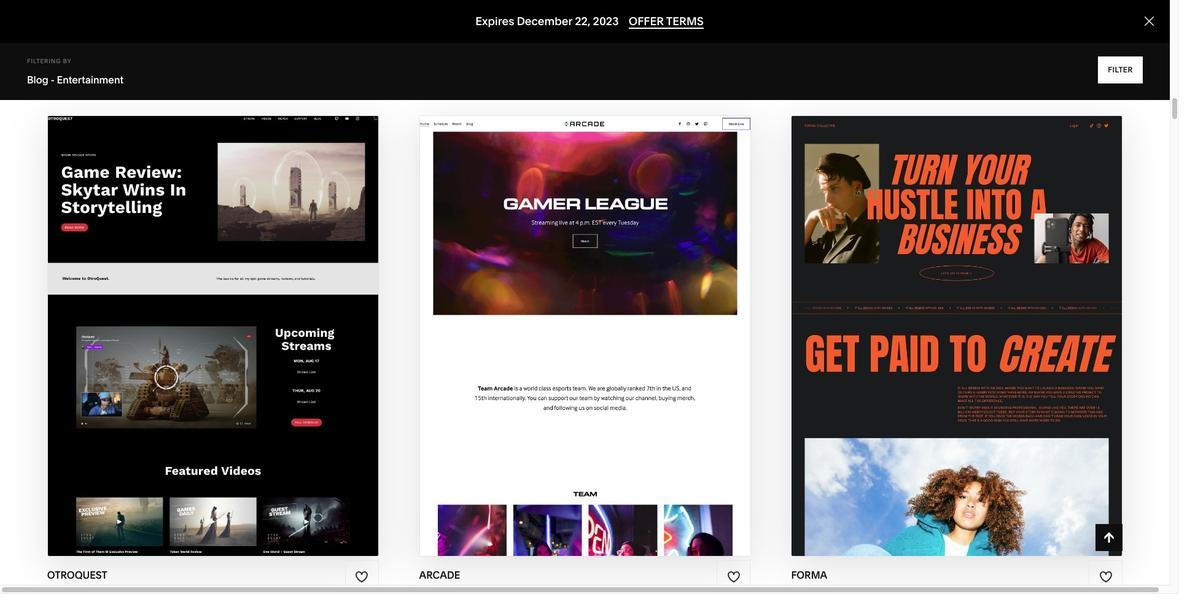 Task type: locate. For each thing, give the bounding box(es) containing it.
arcade image
[[420, 116, 750, 556]]

2 vertical spatial otroquest
[[47, 569, 107, 582]]

0 horizontal spatial start
[[132, 312, 169, 326]]

preview otroquest link
[[148, 326, 278, 360]]

2 with from the left
[[172, 312, 203, 326]]

add otroquest to your favorites list image
[[355, 571, 369, 584]]

preview for preview forma
[[907, 336, 960, 350]]

expires december 22, 2023
[[476, 14, 619, 28]]

preview forma
[[907, 336, 1008, 350]]

1 vertical spatial otroquest
[[204, 336, 278, 350]]

0 horizontal spatial arcade
[[419, 569, 460, 582]]

filtering by
[[27, 58, 72, 65]]

forma
[[966, 312, 1010, 326], [963, 336, 1008, 350], [792, 569, 828, 582]]

start with arcade
[[516, 312, 641, 326]]

0 vertical spatial otroquest
[[206, 312, 281, 326]]

preview down start with otroquest
[[148, 336, 201, 350]]

preview down start with forma
[[907, 336, 960, 350]]

add forma to your favorites list image
[[1099, 571, 1113, 584]]

0 vertical spatial forma
[[966, 312, 1010, 326]]

1 with from the left
[[931, 312, 963, 326]]

offer
[[629, 14, 664, 28]]

preview
[[907, 336, 960, 350], [148, 336, 201, 350]]

start with arcade button
[[516, 302, 654, 336]]

start
[[891, 312, 929, 326], [132, 312, 169, 326], [516, 312, 554, 326]]

with inside 'button'
[[172, 312, 203, 326]]

otroquest inside "preview otroquest" link
[[204, 336, 278, 350]]

2 horizontal spatial start
[[891, 312, 929, 326]]

1 horizontal spatial preview
[[907, 336, 960, 350]]

otroquest inside the "start with otroquest" 'button'
[[206, 312, 281, 326]]

0 horizontal spatial with
[[172, 312, 203, 326]]

1 horizontal spatial with
[[556, 312, 588, 326]]

1 preview from the left
[[907, 336, 960, 350]]

start inside 'button'
[[132, 312, 169, 326]]

forma inside button
[[966, 312, 1010, 326]]

2 preview from the left
[[148, 336, 201, 350]]

2 horizontal spatial with
[[931, 312, 963, 326]]

with for forma
[[931, 312, 963, 326]]

entertainment
[[57, 74, 124, 86]]

preview forma link
[[907, 326, 1008, 360]]

3 start from the left
[[516, 312, 554, 326]]

back to top image
[[1103, 531, 1116, 545]]

1 start from the left
[[891, 312, 929, 326]]

0 vertical spatial arcade
[[590, 312, 641, 326]]

0 horizontal spatial preview
[[148, 336, 201, 350]]

otroquest
[[206, 312, 281, 326], [204, 336, 278, 350], [47, 569, 107, 582]]

arcade
[[590, 312, 641, 326], [419, 569, 460, 582]]

1 horizontal spatial start
[[516, 312, 554, 326]]

vandam
[[47, 45, 91, 57]]

2 start from the left
[[132, 312, 169, 326]]

with
[[931, 312, 963, 326], [172, 312, 203, 326], [556, 312, 588, 326]]

otroquest image
[[48, 116, 378, 556]]

start with forma
[[891, 312, 1010, 326]]

start for preview forma
[[891, 312, 929, 326]]

offer terms
[[629, 14, 704, 28]]

1 horizontal spatial arcade
[[590, 312, 641, 326]]

filtering
[[27, 58, 61, 65]]



Task type: describe. For each thing, give the bounding box(es) containing it.
-
[[51, 74, 55, 86]]

singularity
[[419, 43, 485, 55]]

offer terms link
[[629, 14, 704, 29]]

start with forma button
[[891, 302, 1023, 336]]

singularity image
[[420, 0, 750, 30]]

preview otroquest
[[148, 336, 278, 350]]

1 vertical spatial forma
[[963, 336, 1008, 350]]

terms
[[666, 14, 704, 28]]

1 vertical spatial arcade
[[419, 569, 460, 582]]

start with otroquest
[[132, 312, 281, 326]]

expires
[[476, 14, 514, 28]]

december
[[517, 14, 573, 28]]

3 with from the left
[[556, 312, 588, 326]]

preview for preview otroquest
[[148, 336, 201, 350]]

filter button
[[1099, 57, 1143, 84]]

arcade inside button
[[590, 312, 641, 326]]

22,
[[575, 14, 591, 28]]

blog
[[27, 74, 48, 86]]

by
[[63, 58, 72, 65]]

forma image
[[792, 116, 1123, 556]]

filter
[[1108, 65, 1133, 74]]

add arcade to your favorites list image
[[727, 571, 741, 584]]

2 vertical spatial forma
[[792, 569, 828, 582]]

start for preview otroquest
[[132, 312, 169, 326]]

2023
[[593, 14, 619, 28]]

with for otroquest
[[172, 312, 203, 326]]

blog - entertainment
[[27, 74, 124, 86]]

start with otroquest button
[[132, 302, 294, 336]]



Task type: vqa. For each thing, say whether or not it's contained in the screenshot.
the Every
no



